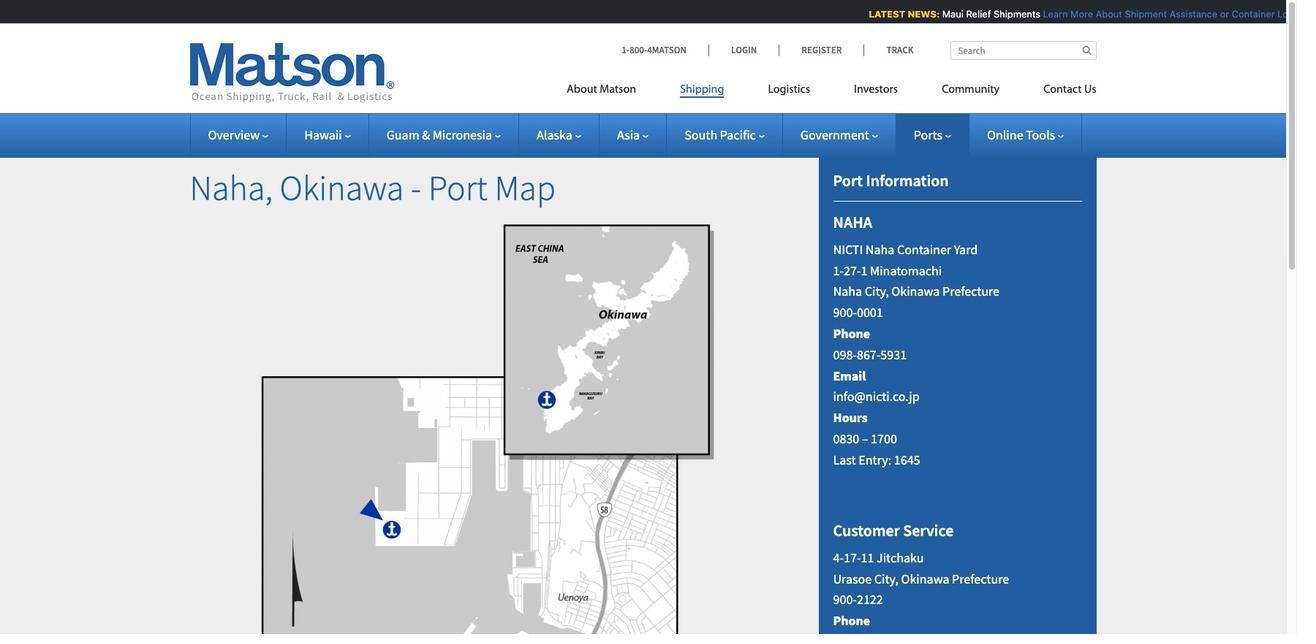 Task type: vqa. For each thing, say whether or not it's contained in the screenshot.
Contact Us link
yes



Task type: describe. For each thing, give the bounding box(es) containing it.
shipping
[[680, 84, 724, 96]]

pacific
[[720, 127, 756, 143]]

hours
[[833, 410, 868, 426]]

naha, okinawa - port map
[[190, 166, 556, 210]]

south pacific link
[[685, 127, 765, 143]]

1-800-4matson
[[622, 44, 687, 56]]

info@nicti.co.jp
[[833, 389, 920, 405]]

guam & micronesia
[[387, 127, 492, 143]]

track link
[[864, 44, 914, 56]]

098-
[[833, 346, 857, 363]]

–
[[862, 431, 868, 447]]

government link
[[801, 127, 878, 143]]

1-800-4matson link
[[622, 44, 709, 56]]

latest
[[867, 8, 904, 20]]

contact us
[[1044, 84, 1096, 96]]

phone inside 4-17-11 jitchaku urasoe city, okinawa prefecture 900-2122 phone
[[833, 613, 870, 630]]

okinawa inside 4-17-11 jitchaku urasoe city, okinawa prefecture 900-2122 phone
[[901, 571, 949, 588]]

micronesia
[[433, 127, 492, 143]]

overview link
[[208, 127, 268, 143]]

&
[[422, 127, 430, 143]]

guam
[[387, 127, 419, 143]]

contact
[[1044, 84, 1082, 96]]

shipments
[[992, 8, 1039, 20]]

logistics link
[[746, 77, 832, 107]]

register
[[802, 44, 842, 56]]

more
[[1069, 8, 1091, 20]]

online tools link
[[987, 127, 1064, 143]]

email
[[833, 367, 866, 384]]

hawaii link
[[304, 127, 351, 143]]

900- inside nicti naha container yard 1-27-1 minatomachi naha city, okinawa prefecture 900-0001 phone 098-867-5931 email info@nicti.co.jp hours 0830 – 1700 last entry: 1645
[[833, 304, 857, 321]]

news:
[[906, 8, 938, 20]]

investors link
[[832, 77, 920, 107]]

logistics
[[768, 84, 810, 96]]

us
[[1084, 84, 1096, 96]]

register link
[[779, 44, 864, 56]]

map
[[495, 166, 556, 210]]

shipment
[[1123, 8, 1165, 20]]

1645
[[894, 452, 920, 469]]

prefecture inside nicti naha container yard 1-27-1 minatomachi naha city, okinawa prefecture 900-0001 phone 098-867-5931 email info@nicti.co.jp hours 0830 – 1700 last entry: 1645
[[943, 283, 1000, 300]]

2122
[[857, 592, 883, 609]]

4-17-11 jitchaku urasoe city, okinawa prefecture 900-2122 phone
[[833, 550, 1009, 630]]

phone inside nicti naha container yard 1-27-1 minatomachi naha city, okinawa prefecture 900-0001 phone 098-867-5931 email info@nicti.co.jp hours 0830 – 1700 last entry: 1645
[[833, 325, 870, 342]]

ports link
[[914, 127, 951, 143]]

0 vertical spatial okinawa
[[280, 166, 404, 210]]

-
[[411, 166, 421, 210]]

0 horizontal spatial port
[[428, 166, 488, 210]]

hawaii
[[304, 127, 342, 143]]

800-
[[630, 44, 647, 56]]

jitchaku
[[877, 550, 924, 567]]

guam & micronesia link
[[387, 127, 501, 143]]

tools
[[1026, 127, 1055, 143]]

login
[[731, 44, 757, 56]]

city, inside 4-17-11 jitchaku urasoe city, okinawa prefecture 900-2122 phone
[[874, 571, 899, 588]]

assistance
[[1168, 8, 1216, 20]]

minatomachi
[[870, 262, 942, 279]]

community
[[942, 84, 1000, 96]]

4matson
[[647, 44, 687, 56]]

customer
[[833, 521, 900, 541]]

relief
[[964, 8, 989, 20]]

1- inside nicti naha container yard 1-27-1 minatomachi naha city, okinawa prefecture 900-0001 phone 098-867-5931 email info@nicti.co.jp hours 0830 – 1700 last entry: 1645
[[833, 262, 844, 279]]

0 vertical spatial about
[[1094, 8, 1121, 20]]

contact us link
[[1022, 77, 1096, 107]]



Task type: locate. For each thing, give the bounding box(es) containing it.
urasoe
[[833, 571, 872, 588]]

learn
[[1041, 8, 1066, 20]]

Search search field
[[950, 41, 1096, 60]]

1 vertical spatial 900-
[[833, 592, 857, 609]]

2 vertical spatial okinawa
[[901, 571, 949, 588]]

0 horizontal spatial 1-
[[622, 44, 630, 56]]

1 horizontal spatial port
[[833, 170, 863, 191]]

okinawa down minatomachi
[[892, 283, 940, 300]]

2 900- from the top
[[833, 592, 857, 609]]

5931
[[881, 346, 907, 363]]

information
[[866, 170, 949, 191]]

0 horizontal spatial about
[[567, 84, 597, 96]]

port
[[428, 166, 488, 210], [833, 170, 863, 191]]

shipping link
[[658, 77, 746, 107]]

900- inside 4-17-11 jitchaku urasoe city, okinawa prefecture 900-2122 phone
[[833, 592, 857, 609]]

17-
[[844, 550, 861, 567]]

top menu navigation
[[567, 77, 1096, 107]]

login link
[[709, 44, 779, 56]]

search image
[[1083, 45, 1091, 55]]

matson
[[600, 84, 636, 96]]

maui
[[941, 8, 962, 20]]

city, up 0001
[[865, 283, 889, 300]]

about matson
[[567, 84, 636, 96]]

entry:
[[859, 452, 891, 469]]

11
[[861, 550, 874, 567]]

1 horizontal spatial naha
[[866, 241, 895, 258]]

1 phone from the top
[[833, 325, 870, 342]]

service
[[903, 521, 954, 541]]

0001
[[857, 304, 883, 321]]

about matson link
[[567, 77, 658, 107]]

2 phone from the top
[[833, 613, 870, 630]]

0 vertical spatial phone
[[833, 325, 870, 342]]

1
[[861, 262, 868, 279]]

nicti
[[833, 241, 863, 258]]

naha down 27- at the top right
[[833, 283, 862, 300]]

port right - on the top left of page
[[428, 166, 488, 210]]

1 vertical spatial city,
[[874, 571, 899, 588]]

section
[[800, 135, 1115, 635]]

about right more
[[1094, 8, 1121, 20]]

1 vertical spatial phone
[[833, 613, 870, 630]]

container
[[1230, 8, 1273, 20], [897, 241, 951, 258]]

prefecture inside 4-17-11 jitchaku urasoe city, okinawa prefecture 900-2122 phone
[[952, 571, 1009, 588]]

prefecture down yard
[[943, 283, 1000, 300]]

asia
[[617, 127, 640, 143]]

1 vertical spatial naha
[[833, 283, 862, 300]]

0 vertical spatial 900-
[[833, 304, 857, 321]]

yard
[[954, 241, 978, 258]]

1-
[[622, 44, 630, 56], [833, 262, 844, 279]]

1 horizontal spatial container
[[1230, 8, 1273, 20]]

nicti naha container yard 1-27-1 minatomachi naha city, okinawa prefecture 900-0001 phone 098-867-5931 email info@nicti.co.jp hours 0830 – 1700 last entry: 1645
[[833, 241, 1000, 469]]

community link
[[920, 77, 1022, 107]]

0 horizontal spatial container
[[897, 241, 951, 258]]

okinawa down hawaii link
[[280, 166, 404, 210]]

1 vertical spatial okinawa
[[892, 283, 940, 300]]

1 vertical spatial prefecture
[[952, 571, 1009, 588]]

port up naha
[[833, 170, 863, 191]]

about left 'matson'
[[567, 84, 597, 96]]

phone down "2122"
[[833, 613, 870, 630]]

0 vertical spatial prefecture
[[943, 283, 1000, 300]]

blue matson logo with ocean, shipping, truck, rail and logistics written beneath it. image
[[190, 43, 394, 103]]

container right or
[[1230, 8, 1273, 20]]

city, inside nicti naha container yard 1-27-1 minatomachi naha city, okinawa prefecture 900-0001 phone 098-867-5931 email info@nicti.co.jp hours 0830 – 1700 last entry: 1645
[[865, 283, 889, 300]]

okinawa
[[280, 166, 404, 210], [892, 283, 940, 300], [901, 571, 949, 588]]

online
[[987, 127, 1023, 143]]

naha,
[[190, 166, 273, 210]]

1 vertical spatial 1-
[[833, 262, 844, 279]]

1700
[[871, 431, 897, 447]]

naha up 1
[[866, 241, 895, 258]]

naha
[[866, 241, 895, 258], [833, 283, 862, 300]]

ports
[[914, 127, 943, 143]]

about
[[1094, 8, 1121, 20], [567, 84, 597, 96]]

latest news: maui relief shipments learn more about shipment assistance or container loans
[[867, 8, 1297, 20]]

government
[[801, 127, 869, 143]]

900- up 098-
[[833, 304, 857, 321]]

okinawa inside nicti naha container yard 1-27-1 minatomachi naha city, okinawa prefecture 900-0001 phone 098-867-5931 email info@nicti.co.jp hours 0830 – 1700 last entry: 1645
[[892, 283, 940, 300]]

last
[[833, 452, 856, 469]]

port inside section
[[833, 170, 863, 191]]

loans
[[1276, 8, 1297, 20]]

about inside top menu navigation
[[567, 84, 597, 96]]

south pacific
[[685, 127, 756, 143]]

1 horizontal spatial 1-
[[833, 262, 844, 279]]

customer service
[[833, 521, 954, 541]]

None search field
[[950, 41, 1096, 60]]

1 vertical spatial container
[[897, 241, 951, 258]]

0 vertical spatial city,
[[865, 283, 889, 300]]

867-
[[857, 346, 881, 363]]

0 vertical spatial 1-
[[622, 44, 630, 56]]

4-
[[833, 550, 844, 567]]

port information
[[833, 170, 949, 191]]

1 900- from the top
[[833, 304, 857, 321]]

0 vertical spatial container
[[1230, 8, 1273, 20]]

container inside nicti naha container yard 1-27-1 minatomachi naha city, okinawa prefecture 900-0001 phone 098-867-5931 email info@nicti.co.jp hours 0830 – 1700 last entry: 1645
[[897, 241, 951, 258]]

phone up 098-
[[833, 325, 870, 342]]

south
[[685, 127, 717, 143]]

investors
[[854, 84, 898, 96]]

learn more about shipment assistance or container loans link
[[1041, 8, 1297, 20]]

0830
[[833, 431, 859, 447]]

section containing port information
[[800, 135, 1115, 635]]

track
[[887, 44, 914, 56]]

prefecture
[[943, 283, 1000, 300], [952, 571, 1009, 588]]

1 horizontal spatial about
[[1094, 8, 1121, 20]]

900- down urasoe
[[833, 592, 857, 609]]

naha
[[833, 212, 872, 233]]

container up minatomachi
[[897, 241, 951, 258]]

or
[[1218, 8, 1227, 20]]

1 vertical spatial about
[[567, 84, 597, 96]]

prefecture down the service
[[952, 571, 1009, 588]]

phone
[[833, 325, 870, 342], [833, 613, 870, 630]]

27-
[[844, 262, 861, 279]]

overview
[[208, 127, 260, 143]]

online tools
[[987, 127, 1055, 143]]

alaska
[[537, 127, 572, 143]]

1- up 'matson'
[[622, 44, 630, 56]]

900-
[[833, 304, 857, 321], [833, 592, 857, 609]]

asia link
[[617, 127, 649, 143]]

okinawa down "jitchaku" at the bottom of the page
[[901, 571, 949, 588]]

city, down "jitchaku" at the bottom of the page
[[874, 571, 899, 588]]

alaska link
[[537, 127, 581, 143]]

0 vertical spatial naha
[[866, 241, 895, 258]]

0 horizontal spatial naha
[[833, 283, 862, 300]]

1- down nicti
[[833, 262, 844, 279]]



